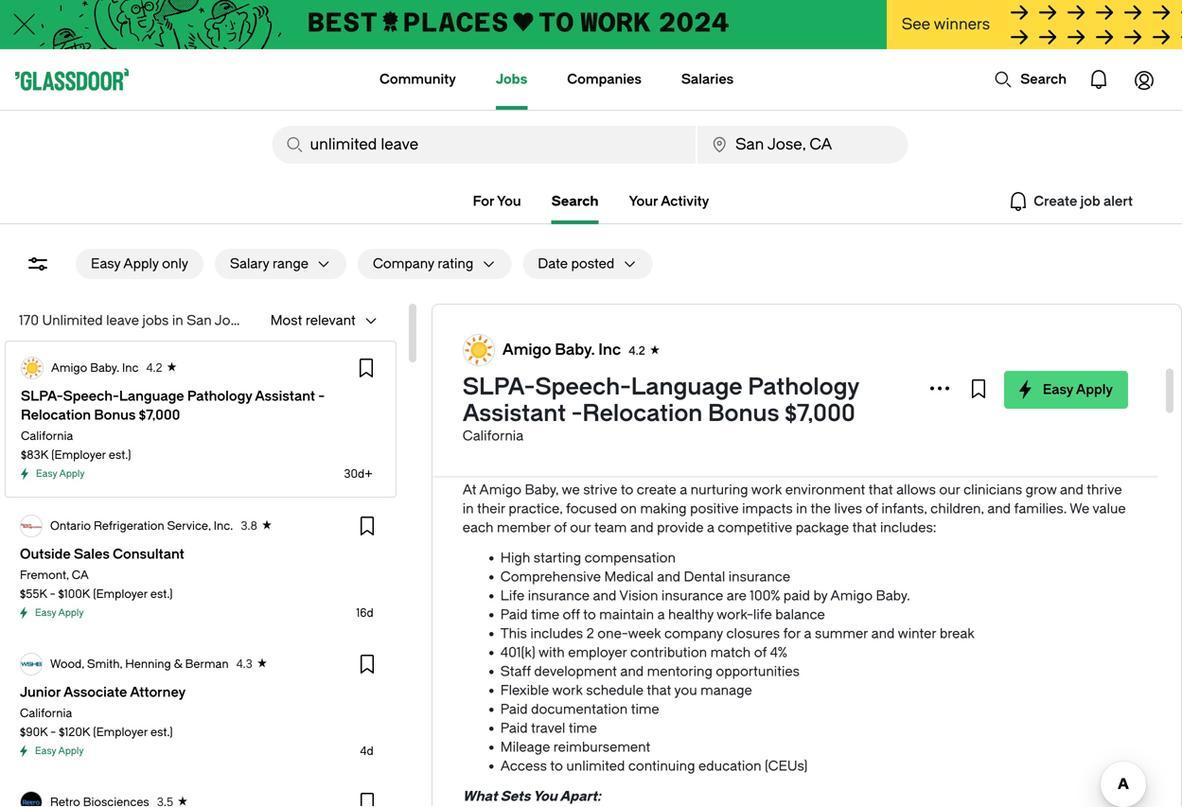 Task type: locate. For each thing, give the bounding box(es) containing it.
california for amigo baby. inc
[[21, 430, 73, 443]]

2 vertical spatial with
[[539, 645, 565, 661]]

in
[[987, 293, 998, 309], [172, 313, 183, 329], [634, 407, 645, 422], [1042, 407, 1053, 422], [598, 445, 609, 460], [463, 501, 474, 517], [797, 501, 808, 517]]

with down includes
[[539, 645, 565, 661]]

2 vertical spatial est.)
[[151, 726, 173, 740]]

1 vertical spatial est.)
[[151, 588, 173, 601]]

1 horizontal spatial where
[[793, 350, 832, 366]]

of left holistic at top right
[[814, 293, 827, 309]]

amigo baby. inc logo image down 170
[[22, 358, 43, 379]]

be
[[885, 350, 900, 366], [997, 369, 1013, 384]]

the
[[687, 293, 707, 309], [811, 501, 831, 517]]

easy apply inside easy apply button
[[1043, 382, 1114, 398]]

insurance up "100%"
[[729, 570, 791, 585]]

you down assigned
[[1034, 388, 1056, 403]]

work inside high starting compensation comprehensive medical and dental insurance life insurance and vision insurance are 100% paid by amigo baby. paid time off to maintain a healthy work-life balance this includes 2 one-week company closures for a summer and winter break 401(k) with employer contribution match of 4% staff development and mentoring opportunities flexible work schedule that you manage paid documentation time paid travel time mileage reimbursement access to unlimited continuing education (ceus)
[[552, 683, 583, 699]]

be up following
[[885, 350, 900, 366]]

0 horizontal spatial work
[[552, 683, 583, 699]]

flexible
[[501, 683, 549, 699]]

that down lives
[[853, 520, 877, 536]]

easy for 4.2
[[36, 469, 57, 480]]

paid down "flexible" on the bottom left of the page
[[501, 702, 528, 718]]

1 vertical spatial will
[[974, 369, 994, 384]]

- up families
[[572, 401, 583, 427]]

any
[[727, 388, 749, 403]]

development
[[534, 664, 617, 680]]

1 vertical spatial work
[[552, 683, 583, 699]]

search up date posted
[[552, 194, 599, 209]]

1 horizontal spatial insurance
[[662, 589, 724, 604]]

for down the balance
[[784, 626, 801, 642]]

1 vertical spatial you
[[533, 789, 558, 805]]

baby. for amigo baby. inc logo in jobs list "element"
[[90, 362, 119, 375]]

california $90k - $120k (employer est.)
[[20, 707, 173, 740]]

paid
[[501, 607, 528, 623], [501, 702, 528, 718], [501, 721, 528, 737]]

paid up benefit
[[670, 350, 696, 366]]

week down "maintain"
[[628, 626, 661, 642]]

-
[[572, 401, 583, 427], [50, 588, 55, 601], [50, 726, 56, 740]]

for inside the for 20 years, amigo baby has been the leading provider of holistic pediatric therapy in central california. find out more about amigo baby on facebook, or see our website at www.amigobaby.com mentoring and training : amigo baby offers a three-week paid training period where you will be paired with highly experienced trainers, which can especially benefit newly-graduated slpas. following this, you will be assigned a mentor who provides ongoing support for any technical or administrative concerns, to help you feel comfortable and confident in your role. additionally, therapists are encouraged to participate in monthly reflective supervision meetings, where they can discuss challenges and develop effective strategies for working with families in their homes. rewards and benefits: at amigo baby, we strive to create a nurturing work environment that allows our clinicians grow and thrive in their practice, focused on making positive impacts in the lives of infants, children, and families. we value each member of our team and provide a competitive package that includes:
[[463, 293, 484, 309]]

0 vertical spatial est.)
[[109, 449, 131, 462]]

for down monthly
[[1097, 426, 1114, 441]]

to right strive
[[621, 482, 634, 498]]

see winners link
[[887, 0, 1183, 51]]

their up each
[[477, 501, 506, 517]]

est.) up the "refrigeration"
[[109, 449, 131, 462]]

1 horizontal spatial none field
[[698, 126, 909, 164]]

(employer right $100k
[[93, 588, 148, 601]]

date posted button
[[523, 249, 615, 279]]

- right the $55k
[[50, 588, 55, 601]]

for 20 years, amigo baby has been the leading provider of holistic pediatric therapy in central california. find out more about amigo baby on facebook, or see our website at www.amigobaby.com mentoring and training : amigo baby offers a three-week paid training period where you will be paired with highly experienced trainers, which can especially benefit newly-graduated slpas. following this, you will be assigned a mentor who provides ongoing support for any technical or administrative concerns, to help you feel comfortable and confident in your role. additionally, therapists are encouraged to participate in monthly reflective supervision meetings, where they can discuss challenges and develop effective strategies for working with families in their homes. rewards and benefits: at amigo baby, we strive to create a nurturing work environment that allows our clinicians grow and thrive in their practice, focused on making positive impacts in the lives of infants, children, and families. we value each member of our team and provide a competitive package that includes:
[[463, 293, 1127, 536]]

week up benefit
[[633, 350, 666, 366]]

with down reflective
[[516, 445, 542, 460]]

insurance
[[729, 570, 791, 585], [528, 589, 590, 604], [662, 589, 724, 604]]

1 horizontal spatial work
[[752, 482, 782, 498]]

1 vertical spatial that
[[853, 520, 877, 536]]

mentor
[[463, 388, 509, 403]]

2 vertical spatial time
[[569, 721, 597, 737]]

search inside button
[[1021, 71, 1067, 87]]

our right the see
[[805, 312, 826, 328]]

are up challenges
[[854, 407, 874, 422]]

paid inside high starting compensation comprehensive medical and dental insurance life insurance and vision insurance are 100% paid by amigo baby. paid time off to maintain a healthy work-life balance this includes 2 one-week company closures for a summer and winter break 401(k) with employer contribution match of 4% staff development and mentoring opportunities flexible work schedule that you manage paid documentation time paid travel time mileage reimbursement access to unlimited continuing education (ceus)
[[784, 589, 811, 604]]

0 vertical spatial you
[[497, 194, 521, 209]]

insurance down the comprehensive
[[528, 589, 590, 604]]

apply for 4.2
[[59, 469, 85, 480]]

apply down $120k
[[58, 746, 84, 757]]

holistic
[[830, 293, 875, 309]]

1 horizontal spatial baby
[[591, 293, 623, 309]]

0 vertical spatial (employer
[[51, 449, 106, 462]]

- inside slpa-speech-language pathology assistant -relocation bonus $7,000 california
[[572, 401, 583, 427]]

None field
[[272, 126, 696, 164], [698, 126, 909, 164]]

1 horizontal spatial our
[[805, 312, 826, 328]]

0 vertical spatial ca
[[252, 313, 271, 329]]

0 vertical spatial be
[[885, 350, 900, 366]]

easy apply down $83k
[[36, 469, 85, 480]]

0 vertical spatial or
[[763, 312, 776, 328]]

0 horizontal spatial 4.2
[[146, 362, 162, 375]]

1 vertical spatial with
[[516, 445, 542, 460]]

california up working
[[463, 429, 524, 444]]

0 vertical spatial paid
[[501, 607, 528, 623]]

the up 'package'
[[811, 501, 831, 517]]

summer
[[815, 626, 869, 642]]

continuing
[[629, 759, 696, 775]]

0 vertical spatial are
[[854, 407, 874, 422]]

training
[[562, 331, 616, 347]]

california inside california $90k - $120k (employer est.)
[[20, 707, 72, 721]]

life
[[754, 607, 773, 623]]

www.amigobaby.com
[[896, 312, 1032, 328]]

are inside the for 20 years, amigo baby has been the leading provider of holistic pediatric therapy in central california. find out more about amigo baby on facebook, or see our website at www.amigobaby.com mentoring and training : amigo baby offers a three-week paid training period where you will be paired with highly experienced trainers, which can especially benefit newly-graduated slpas. following this, you will be assigned a mentor who provides ongoing support for any technical or administrative concerns, to help you feel comfortable and confident in your role. additionally, therapists are encouraged to participate in monthly reflective supervision meetings, where they can discuss challenges and develop effective strategies for working with families in their homes. rewards and benefits: at amigo baby, we strive to create a nurturing work environment that allows our clinicians grow and thrive in their practice, focused on making positive impacts in the lives of infants, children, and families. we value each member of our team and provide a competitive package that includes:
[[854, 407, 874, 422]]

compensation
[[585, 551, 676, 566]]

1 vertical spatial 4.2
[[146, 362, 162, 375]]

member
[[497, 520, 551, 536]]

facebook,
[[694, 312, 760, 328]]

apply down $100k
[[58, 608, 84, 619]]

jose,
[[215, 313, 248, 329]]

2 vertical spatial paid
[[501, 721, 528, 737]]

time down documentation
[[569, 721, 597, 737]]

0 horizontal spatial amigo baby. inc logo image
[[22, 358, 43, 379]]

baby. inside high starting compensation comprehensive medical and dental insurance life insurance and vision insurance are 100% paid by amigo baby. paid time off to maintain a healthy work-life balance this includes 2 one-week company closures for a summer and winter break 401(k) with employer contribution match of 4% staff development and mentoring opportunities flexible work schedule that you manage paid documentation time paid travel time mileage reimbursement access to unlimited continuing education (ceus)
[[876, 589, 911, 604]]

in up benefits:
[[598, 445, 609, 460]]

help
[[1004, 388, 1031, 403]]

are inside high starting compensation comprehensive medical and dental insurance life insurance and vision insurance are 100% paid by amigo baby. paid time off to maintain a healthy work-life balance this includes 2 one-week company closures for a summer and winter break 401(k) with employer contribution match of 4% staff development and mentoring opportunities flexible work schedule that you manage paid documentation time paid travel time mileage reimbursement access to unlimited continuing education (ceus)
[[727, 589, 747, 604]]

2 vertical spatial -
[[50, 726, 56, 740]]

inc down leave at left top
[[122, 362, 139, 375]]

4.2 right :
[[629, 345, 646, 358]]

feel
[[1060, 388, 1083, 403]]

easy apply
[[1043, 382, 1114, 398], [36, 469, 85, 480], [35, 608, 84, 619], [35, 746, 84, 757]]

discuss
[[771, 426, 819, 441]]

1 vertical spatial for
[[1097, 426, 1114, 441]]

2 none field from the left
[[698, 126, 909, 164]]

you down search keyword field
[[497, 194, 521, 209]]

1 vertical spatial for
[[463, 293, 484, 309]]

1 horizontal spatial amigo baby. inc
[[503, 341, 621, 359]]

est.) inside california $90k - $120k (employer est.)
[[151, 726, 173, 740]]

baby. inside jobs list "element"
[[90, 362, 119, 375]]

1 vertical spatial the
[[811, 501, 831, 517]]

1 horizontal spatial the
[[811, 501, 831, 517]]

1 horizontal spatial are
[[854, 407, 874, 422]]

0 horizontal spatial can
[[557, 369, 580, 384]]

amigo baby. inc for amigo baby. inc logo in jobs list "element"
[[51, 362, 139, 375]]

and
[[535, 331, 560, 347], [544, 407, 567, 422], [894, 426, 917, 441], [524, 464, 549, 479], [1061, 482, 1084, 498], [988, 501, 1011, 517], [631, 520, 654, 536], [657, 570, 681, 585], [593, 589, 617, 604], [872, 626, 895, 642], [621, 664, 644, 680]]

apply for 4.3
[[58, 746, 84, 757]]

and down making at the right of the page
[[631, 520, 654, 536]]

1 horizontal spatial will
[[974, 369, 994, 384]]

see
[[902, 16, 931, 33]]

paid up the balance
[[784, 589, 811, 604]]

0 horizontal spatial our
[[570, 520, 591, 536]]

to down concerns, at the top of the page
[[956, 407, 969, 422]]

with inside high starting compensation comprehensive medical and dental insurance life insurance and vision insurance are 100% paid by amigo baby. paid time off to maintain a healthy work-life balance this includes 2 one-week company closures for a summer and winter break 401(k) with employer contribution match of 4% staff development and mentoring opportunities flexible work schedule that you manage paid documentation time paid travel time mileage reimbursement access to unlimited continuing education (ceus)
[[539, 645, 565, 661]]

1 vertical spatial time
[[631, 702, 660, 718]]

easy down the $55k
[[35, 608, 56, 619]]

california up $83k
[[21, 430, 73, 443]]

out
[[494, 312, 515, 328]]

est.) down "henning"
[[151, 726, 173, 740]]

0 vertical spatial baby
[[591, 293, 623, 309]]

apply
[[123, 256, 159, 272], [1077, 382, 1114, 398], [59, 469, 85, 480], [58, 608, 84, 619], [58, 746, 84, 757]]

amigo down unlimited
[[51, 362, 87, 375]]

apart:
[[560, 789, 601, 805]]

san
[[187, 313, 212, 329]]

strive
[[584, 482, 618, 498]]

on down been
[[674, 312, 691, 328]]

posted
[[571, 256, 615, 272]]

and up supervision
[[544, 407, 567, 422]]

where up the slpas.
[[793, 350, 832, 366]]

easy apply only button
[[76, 249, 204, 279]]

easy down $83k
[[36, 469, 57, 480]]

(employer right $83k
[[51, 449, 106, 462]]

0 horizontal spatial amigo baby. inc
[[51, 362, 139, 375]]

0 horizontal spatial where
[[673, 426, 712, 441]]

0 horizontal spatial will
[[861, 350, 881, 366]]

$55k
[[20, 588, 47, 601]]

1 horizontal spatial for
[[784, 626, 801, 642]]

2 vertical spatial that
[[647, 683, 672, 699]]

practice,
[[509, 501, 563, 517]]

lottie animation container image
[[304, 49, 381, 108], [304, 49, 381, 108], [1077, 57, 1122, 102], [1122, 57, 1168, 102], [995, 70, 1013, 89]]

rating
[[438, 256, 474, 272]]

401(k)
[[501, 645, 536, 661]]

three-
[[594, 350, 633, 366]]

0 vertical spatial inc
[[599, 341, 621, 359]]

monthly
[[1057, 407, 1108, 422]]

jobs
[[142, 313, 169, 329]]

california up $90k
[[20, 707, 72, 721]]

website
[[829, 312, 878, 328]]

lottie animation container image
[[1077, 57, 1122, 102], [1122, 57, 1168, 102], [995, 70, 1013, 89]]

paid up this
[[501, 607, 528, 623]]

1 vertical spatial (employer
[[93, 588, 148, 601]]

week inside the for 20 years, amigo baby has been the leading provider of holistic pediatric therapy in central california. find out more about amigo baby on facebook, or see our website at www.amigobaby.com mentoring and training : amigo baby offers a three-week paid training period where you will be paired with highly experienced trainers, which can especially benefit newly-graduated slpas. following this, you will be assigned a mentor who provides ongoing support for any technical or administrative concerns, to help you feel comfortable and confident in your role. additionally, therapists are encouraged to participate in monthly reflective supervision meetings, where they can discuss challenges and develop effective strategies for working with families in their homes. rewards and benefits: at amigo baby, we strive to create a nurturing work environment that allows our clinicians grow and thrive in their practice, focused on making positive impacts in the lives of infants, children, and families. we value each member of our team and provide a competitive package that includes:
[[633, 350, 666, 366]]

4.2 down jobs
[[146, 362, 162, 375]]

easy apply for 30d+
[[36, 469, 85, 480]]

1 horizontal spatial 4.2
[[629, 345, 646, 358]]

dental
[[684, 570, 726, 585]]

amigo up :
[[594, 312, 636, 328]]

california for wood, smith, henning & berman
[[20, 707, 72, 721]]

amigo baby. inc logo image
[[464, 335, 494, 366], [22, 358, 43, 379]]

amigo baby. inc inside jobs list "element"
[[51, 362, 139, 375]]

in up strategies
[[1042, 407, 1053, 422]]

in up 'package'
[[797, 501, 808, 517]]

- right $90k
[[50, 726, 56, 740]]

$100k
[[58, 588, 90, 601]]

high starting compensation comprehensive medical and dental insurance life insurance and vision insurance are 100% paid by amigo baby. paid time off to maintain a healthy work-life balance this includes 2 one-week company closures for a summer and winter break 401(k) with employer contribution match of 4% staff development and mentoring opportunities flexible work schedule that you manage paid documentation time paid travel time mileage reimbursement access to unlimited continuing education (ceus)
[[501, 551, 975, 775]]

0 vertical spatial their
[[613, 445, 641, 460]]

companies
[[568, 71, 642, 87]]

for for for you
[[473, 194, 495, 209]]

0 horizontal spatial paid
[[670, 350, 696, 366]]

wood, smith, henning & berman logo image
[[21, 654, 42, 675]]

california inside california $83k (employer est.)
[[21, 430, 73, 443]]

by
[[814, 589, 828, 604]]

package
[[796, 520, 850, 536]]

be down highly in the top of the page
[[997, 369, 1013, 384]]

winners
[[934, 16, 991, 33]]

apply down california $83k (employer est.)
[[59, 469, 85, 480]]

170 unlimited leave jobs in san jose, ca
[[19, 313, 271, 329]]

1 vertical spatial their
[[477, 501, 506, 517]]

leading
[[710, 293, 756, 309]]

amigo down rewards
[[480, 482, 522, 498]]

baby. up winter
[[876, 589, 911, 604]]

salary range
[[230, 256, 309, 272]]

search link
[[552, 190, 599, 213]]

one-
[[598, 626, 628, 642]]

1 none field from the left
[[272, 126, 696, 164]]

0 vertical spatial search
[[1021, 71, 1067, 87]]

lottie animation container image inside search button
[[995, 70, 1013, 89]]

easy apply down $120k
[[35, 746, 84, 757]]

2 vertical spatial our
[[570, 520, 591, 536]]

ca right the jose,
[[252, 313, 271, 329]]

confident
[[571, 407, 631, 422]]

to up participate
[[987, 388, 1000, 403]]

education
[[699, 759, 762, 775]]

amigo baby. inc logo image up trainers,
[[464, 335, 494, 366]]

0 vertical spatial paid
[[670, 350, 696, 366]]

time down "schedule"
[[631, 702, 660, 718]]

baby up which
[[508, 350, 540, 366]]

0 vertical spatial can
[[557, 369, 580, 384]]

0 vertical spatial -
[[572, 401, 583, 427]]

0 horizontal spatial are
[[727, 589, 747, 604]]

2 vertical spatial (employer
[[93, 726, 148, 740]]

0 vertical spatial that
[[869, 482, 894, 498]]

0 vertical spatial amigo baby. inc
[[503, 341, 621, 359]]

your
[[629, 194, 658, 209]]

baby. down leave at left top
[[90, 362, 119, 375]]

for
[[706, 388, 724, 403], [1097, 426, 1114, 441], [784, 626, 801, 642]]

you right sets at the left bottom
[[533, 789, 558, 805]]

and up vision
[[657, 570, 681, 585]]

their down meetings,
[[613, 445, 641, 460]]

you up the slpas.
[[835, 350, 858, 366]]

1 vertical spatial inc
[[122, 362, 139, 375]]

baby
[[591, 293, 623, 309], [640, 312, 671, 328], [508, 350, 540, 366]]

employer
[[568, 645, 627, 661]]

and down encouraged at the right
[[894, 426, 917, 441]]

date posted
[[538, 256, 615, 272]]

1 paid from the top
[[501, 607, 528, 623]]

0 horizontal spatial none field
[[272, 126, 696, 164]]

2 horizontal spatial baby.
[[876, 589, 911, 604]]

we
[[562, 482, 580, 498]]

0 horizontal spatial the
[[687, 293, 707, 309]]

Search location field
[[698, 126, 909, 164]]

off
[[563, 607, 580, 623]]

amigo baby. inc down unlimited
[[51, 362, 139, 375]]

easy apply down $100k
[[35, 608, 84, 619]]

winter
[[898, 626, 937, 642]]

1 horizontal spatial amigo baby. inc logo image
[[464, 335, 494, 366]]

the right been
[[687, 293, 707, 309]]

amigo right by
[[831, 589, 873, 604]]

0 vertical spatial work
[[752, 482, 782, 498]]

a right create
[[680, 482, 688, 498]]

1 vertical spatial paid
[[501, 702, 528, 718]]

on up the team
[[621, 501, 637, 517]]

most relevant
[[271, 313, 356, 329]]

can down additionally,
[[745, 426, 768, 441]]

wood, smith, henning & berman
[[50, 658, 229, 671]]

1 vertical spatial be
[[997, 369, 1013, 384]]

amigo baby. inc
[[503, 341, 621, 359], [51, 362, 139, 375]]

you
[[835, 350, 858, 366], [948, 369, 971, 384], [1034, 388, 1056, 403], [675, 683, 698, 699]]

1 horizontal spatial baby.
[[555, 341, 595, 359]]

week inside high starting compensation comprehensive medical and dental insurance life insurance and vision insurance are 100% paid by amigo baby. paid time off to maintain a healthy work-life balance this includes 2 one-week company closures for a summer and winter break 401(k) with employer contribution match of 4% staff development and mentoring opportunities flexible work schedule that you manage paid documentation time paid travel time mileage reimbursement access to unlimited continuing education (ceus)
[[628, 626, 661, 642]]

relocation
[[583, 401, 703, 427]]

2 horizontal spatial baby
[[640, 312, 671, 328]]

week
[[633, 350, 666, 366], [628, 626, 661, 642]]

1 vertical spatial amigo baby. inc
[[51, 362, 139, 375]]

california inside slpa-speech-language pathology assistant -relocation bonus $7,000 california
[[463, 429, 524, 444]]

0 vertical spatial for
[[706, 388, 724, 403]]

amigo
[[546, 293, 588, 309], [594, 312, 636, 328], [503, 341, 552, 359], [463, 350, 505, 366], [51, 362, 87, 375], [480, 482, 522, 498], [831, 589, 873, 604]]

includes
[[531, 626, 583, 642]]

1 vertical spatial are
[[727, 589, 747, 604]]

2 paid from the top
[[501, 702, 528, 718]]

(employer
[[51, 449, 106, 462], [93, 588, 148, 601], [93, 726, 148, 740]]

families.
[[1015, 501, 1067, 517]]

access
[[501, 759, 547, 775]]

rewards
[[463, 464, 521, 479]]

(employer inside california $83k (employer est.)
[[51, 449, 106, 462]]

baby left has
[[591, 293, 623, 309]]

2 vertical spatial baby.
[[876, 589, 911, 604]]

apply up monthly
[[1077, 382, 1114, 398]]

1 horizontal spatial time
[[569, 721, 597, 737]]

where down the role.
[[673, 426, 712, 441]]

1 vertical spatial -
[[50, 588, 55, 601]]

0 horizontal spatial baby
[[508, 350, 540, 366]]

work-
[[717, 607, 754, 623]]

insurance up healthy
[[662, 589, 724, 604]]

easy down $90k
[[35, 746, 56, 757]]

baby. down about
[[555, 341, 595, 359]]

1 vertical spatial week
[[628, 626, 661, 642]]

2 horizontal spatial insurance
[[729, 570, 791, 585]]

lottie animation container image inside search button
[[995, 70, 1013, 89]]

easy for 3.8
[[35, 608, 56, 619]]

0 horizontal spatial search
[[552, 194, 599, 209]]

ontario refrigeration service, inc.
[[50, 520, 233, 533]]

refrigeration
[[94, 520, 164, 533]]

with left highly in the top of the page
[[946, 350, 972, 366]]

easy apply for 16d
[[35, 608, 84, 619]]

4%
[[770, 645, 788, 661]]

years,
[[506, 293, 543, 309]]

0 horizontal spatial inc
[[122, 362, 139, 375]]

0 vertical spatial for
[[473, 194, 495, 209]]

this,
[[919, 369, 945, 384]]

1 horizontal spatial be
[[997, 369, 1013, 384]]

for down search keyword field
[[473, 194, 495, 209]]

or up therapists in the right of the page
[[813, 388, 826, 403]]

a down training
[[583, 350, 591, 366]]

1 horizontal spatial you
[[533, 789, 558, 805]]

1 horizontal spatial search
[[1021, 71, 1067, 87]]

time up includes
[[531, 607, 560, 623]]



Task type: describe. For each thing, give the bounding box(es) containing it.
and up "schedule"
[[621, 664, 644, 680]]

of right lives
[[866, 501, 879, 517]]

nurturing
[[691, 482, 749, 498]]

1 horizontal spatial their
[[613, 445, 641, 460]]

amigo up about
[[546, 293, 588, 309]]

1 horizontal spatial inc
[[599, 341, 621, 359]]

ongoing
[[599, 388, 651, 403]]

newly-
[[696, 369, 739, 384]]

relevant
[[306, 313, 356, 329]]

support
[[654, 388, 703, 403]]

provider
[[759, 293, 811, 309]]

0 horizontal spatial for
[[706, 388, 724, 403]]

1 horizontal spatial on
[[674, 312, 691, 328]]

jobs list element
[[4, 340, 398, 808]]

that inside high starting compensation comprehensive medical and dental insurance life insurance and vision insurance are 100% paid by amigo baby. paid time off to maintain a healthy work-life balance this includes 2 one-week company closures for a summer and winter break 401(k) with employer contribution match of 4% staff development and mentoring opportunities flexible work schedule that you manage paid documentation time paid travel time mileage reimbursement access to unlimited continuing education (ceus)
[[647, 683, 672, 699]]

comfortable
[[463, 407, 541, 422]]

service,
[[167, 520, 211, 533]]

language
[[631, 374, 743, 401]]

0 vertical spatial where
[[793, 350, 832, 366]]

easy apply for 4d
[[35, 746, 84, 757]]

3 paid from the top
[[501, 721, 528, 737]]

easy up leave at left top
[[91, 256, 121, 272]]

team
[[595, 520, 627, 536]]

amigo up which
[[503, 341, 552, 359]]

$7,000
[[785, 401, 856, 427]]

at
[[881, 312, 893, 328]]

0 vertical spatial 4.2
[[629, 345, 646, 358]]

mileage
[[501, 740, 550, 756]]

apply for 3.8
[[58, 608, 84, 619]]

ontario refrigeration service, inc. logo image
[[21, 516, 42, 537]]

paired
[[904, 350, 943, 366]]

this
[[501, 626, 527, 642]]

0 horizontal spatial their
[[477, 501, 506, 517]]

a down the balance
[[805, 626, 812, 642]]

of up the starting
[[554, 520, 567, 536]]

1 vertical spatial our
[[940, 482, 961, 498]]

challenges
[[822, 426, 891, 441]]

- inside california $90k - $120k (employer est.)
[[50, 726, 56, 740]]

est.) inside fremont, ca $55k - $100k (employer est.)
[[151, 588, 173, 601]]

1 horizontal spatial ca
[[252, 313, 271, 329]]

slpa-speech-language pathology assistant -relocation bonus $7,000 california
[[463, 374, 860, 444]]

of inside high starting compensation comprehensive medical and dental insurance life insurance and vision insurance are 100% paid by amigo baby. paid time off to maintain a healthy work-life balance this includes 2 one-week company closures for a summer and winter break 401(k) with employer contribution match of 4% staff development and mentoring opportunities flexible work schedule that you manage paid documentation time paid travel time mileage reimbursement access to unlimited continuing education (ceus)
[[755, 645, 767, 661]]

encouraged
[[877, 407, 953, 422]]

california $83k (employer est.)
[[21, 430, 131, 462]]

meetings,
[[608, 426, 670, 441]]

for for for 20 years, amigo baby has been the leading provider of holistic pediatric therapy in central california. find out more about amigo baby on facebook, or see our website at www.amigobaby.com mentoring and training : amigo baby offers a three-week paid training period where you will be paired with highly experienced trainers, which can especially benefit newly-graduated slpas. following this, you will be assigned a mentor who provides ongoing support for any technical or administrative concerns, to help you feel comfortable and confident in your role. additionally, therapists are encouraged to participate in monthly reflective supervision meetings, where they can discuss challenges and develop effective strategies for working with families in their homes. rewards and benefits: at amigo baby, we strive to create a nurturing work environment that allows our clinicians grow and thrive in their practice, focused on making positive impacts in the lives of infants, children, and families. we value each member of our team and provide a competitive package that includes:
[[463, 293, 484, 309]]

in left san
[[172, 313, 183, 329]]

(employer inside fremont, ca $55k - $100k (employer est.)
[[93, 588, 148, 601]]

slpa-
[[463, 374, 535, 401]]

includes:
[[881, 520, 937, 536]]

a up feel
[[1076, 369, 1084, 384]]

and up the baby,
[[524, 464, 549, 479]]

activity
[[661, 194, 710, 209]]

2
[[587, 626, 595, 642]]

bonus
[[708, 401, 780, 427]]

0 horizontal spatial on
[[621, 501, 637, 517]]

easy apply only
[[91, 256, 188, 272]]

additionally,
[[709, 407, 785, 422]]

working
[[463, 445, 513, 460]]

Search keyword field
[[272, 126, 696, 164]]

in up meetings,
[[634, 407, 645, 422]]

graduated
[[739, 369, 802, 384]]

experienced
[[1016, 350, 1094, 366]]

see winners
[[902, 16, 991, 33]]

berman
[[185, 658, 229, 671]]

therapy
[[937, 293, 983, 309]]

$120k
[[59, 726, 90, 740]]

and down clinicians
[[988, 501, 1011, 517]]

company
[[665, 626, 723, 642]]

easy for 4.3
[[35, 746, 56, 757]]

community link
[[380, 49, 456, 110]]

technical
[[752, 388, 810, 403]]

lives
[[835, 501, 863, 517]]

4d
[[360, 745, 374, 759]]

maintain
[[600, 607, 655, 623]]

trainers,
[[463, 369, 513, 384]]

amigo baby. inc for rightmost amigo baby. inc logo
[[503, 341, 621, 359]]

community
[[380, 71, 456, 87]]

2 vertical spatial baby
[[508, 350, 540, 366]]

(employer inside california $90k - $120k (employer est.)
[[93, 726, 148, 740]]

travel
[[531, 721, 566, 737]]

ca inside fremont, ca $55k - $100k (employer est.)
[[72, 569, 89, 582]]

retro biosciences logo image
[[21, 793, 42, 808]]

mentoring
[[463, 331, 532, 347]]

company
[[373, 256, 435, 272]]

fremont,
[[20, 569, 69, 582]]

1 vertical spatial search
[[552, 194, 599, 209]]

pathology
[[748, 374, 860, 401]]

a down vision
[[658, 607, 665, 623]]

create
[[637, 482, 677, 498]]

california.
[[1051, 293, 1115, 309]]

apply left only
[[123, 256, 159, 272]]

value
[[1093, 501, 1127, 517]]

2 horizontal spatial for
[[1097, 426, 1114, 441]]

2 horizontal spatial time
[[631, 702, 660, 718]]

homes.
[[644, 445, 692, 460]]

thrive
[[1087, 482, 1123, 498]]

work inside the for 20 years, amigo baby has been the leading provider of holistic pediatric therapy in central california. find out more about amigo baby on facebook, or see our website at www.amigobaby.com mentoring and training : amigo baby offers a three-week paid training period where you will be paired with highly experienced trainers, which can especially benefit newly-graduated slpas. following this, you will be assigned a mentor who provides ongoing support for any technical or administrative concerns, to help you feel comfortable and confident in your role. additionally, therapists are encouraged to participate in monthly reflective supervision meetings, where they can discuss challenges and develop effective strategies for working with families in their homes. rewards and benefits: at amigo baby, we strive to create a nurturing work environment that allows our clinicians grow and thrive in their practice, focused on making positive impacts in the lives of infants, children, and families. we value each member of our team and provide a competitive package that includes:
[[752, 482, 782, 498]]

opportunities
[[716, 664, 800, 680]]

supervision
[[529, 426, 604, 441]]

focused
[[566, 501, 618, 517]]

medical
[[605, 570, 654, 585]]

a down positive
[[707, 520, 715, 536]]

reflective
[[463, 426, 526, 441]]

0 vertical spatial will
[[861, 350, 881, 366]]

est.) inside california $83k (employer est.)
[[109, 449, 131, 462]]

amigo up trainers,
[[463, 350, 505, 366]]

infants,
[[882, 501, 928, 517]]

assistant
[[463, 401, 566, 427]]

baby. for rightmost amigo baby. inc logo
[[555, 341, 595, 359]]

4.2 inside jobs list "element"
[[146, 362, 162, 375]]

and up we at the right
[[1061, 482, 1084, 498]]

to right access
[[551, 759, 563, 775]]

slpas.
[[806, 369, 851, 384]]

0 vertical spatial with
[[946, 350, 972, 366]]

baby,
[[525, 482, 559, 498]]

amigo inside jobs list "element"
[[51, 362, 87, 375]]

and up "maintain"
[[593, 589, 617, 604]]

1 vertical spatial where
[[673, 426, 712, 441]]

to right off
[[584, 607, 596, 623]]

for you
[[473, 194, 521, 209]]

training
[[699, 350, 747, 366]]

mentoring
[[647, 664, 713, 680]]

0 horizontal spatial insurance
[[528, 589, 590, 604]]

0 horizontal spatial be
[[885, 350, 900, 366]]

170
[[19, 313, 39, 329]]

0 vertical spatial the
[[687, 293, 707, 309]]

1 horizontal spatial can
[[745, 426, 768, 441]]

salary
[[230, 256, 269, 272]]

paid inside the for 20 years, amigo baby has been the leading provider of holistic pediatric therapy in central california. find out more about amigo baby on facebook, or see our website at www.amigobaby.com mentoring and training : amigo baby offers a three-week paid training period where you will be paired with highly experienced trainers, which can especially benefit newly-graduated slpas. following this, you will be assigned a mentor who provides ongoing support for any technical or administrative concerns, to help you feel comfortable and confident in your role. additionally, therapists are encouraged to participate in monthly reflective supervision meetings, where they can discuss challenges and develop effective strategies for working with families in their homes. rewards and benefits: at amigo baby, we strive to create a nurturing work environment that allows our clinicians grow and thrive in their practice, focused on making positive impacts in the lives of infants, children, and families. we value each member of our team and provide a competitive package that includes:
[[670, 350, 696, 366]]

easy apply button
[[1005, 371, 1129, 409]]

and left winter
[[872, 626, 895, 642]]

open filter menu image
[[27, 253, 49, 276]]

in down at
[[463, 501, 474, 517]]

for inside high starting compensation comprehensive medical and dental insurance life insurance and vision insurance are 100% paid by amigo baby. paid time off to maintain a healthy work-life balance this includes 2 one-week company closures for a summer and winter break 401(k) with employer contribution match of 4% staff development and mentoring opportunities flexible work schedule that you manage paid documentation time paid travel time mileage reimbursement access to unlimited continuing education (ceus)
[[784, 626, 801, 642]]

none field search keyword
[[272, 126, 696, 164]]

for you link
[[473, 190, 521, 213]]

and down "more"
[[535, 331, 560, 347]]

none field "search location"
[[698, 126, 909, 164]]

companies link
[[568, 49, 642, 110]]

speech-
[[535, 374, 631, 401]]

you up concerns, at the top of the page
[[948, 369, 971, 384]]

central
[[1001, 293, 1047, 309]]

1 vertical spatial or
[[813, 388, 826, 403]]

in left central
[[987, 293, 998, 309]]

therapists
[[788, 407, 850, 422]]

amigo inside high starting compensation comprehensive medical and dental insurance life insurance and vision insurance are 100% paid by amigo baby. paid time off to maintain a healthy work-life balance this includes 2 one-week company closures for a summer and winter break 401(k) with employer contribution match of 4% staff development and mentoring opportunities flexible work schedule that you manage paid documentation time paid travel time mileage reimbursement access to unlimited continuing education (ceus)
[[831, 589, 873, 604]]

more
[[518, 312, 552, 328]]

each
[[463, 520, 494, 536]]

- inside fremont, ca $55k - $100k (employer est.)
[[50, 588, 55, 601]]

easy down the experienced
[[1043, 382, 1074, 398]]

0 vertical spatial time
[[531, 607, 560, 623]]

clinicians
[[964, 482, 1023, 498]]

range
[[273, 256, 309, 272]]

unlimited
[[42, 313, 103, 329]]

assigned
[[1016, 369, 1073, 384]]

inc inside jobs list "element"
[[122, 362, 139, 375]]

amigo baby. inc logo image inside jobs list "element"
[[22, 358, 43, 379]]

positive
[[690, 501, 739, 517]]

you inside high starting compensation comprehensive medical and dental insurance life insurance and vision insurance are 100% paid by amigo baby. paid time off to maintain a healthy work-life balance this includes 2 one-week company closures for a summer and winter break 401(k) with employer contribution match of 4% staff development and mentoring opportunities flexible work schedule that you manage paid documentation time paid travel time mileage reimbursement access to unlimited continuing education (ceus)
[[675, 683, 698, 699]]



Task type: vqa. For each thing, say whether or not it's contained in the screenshot.


